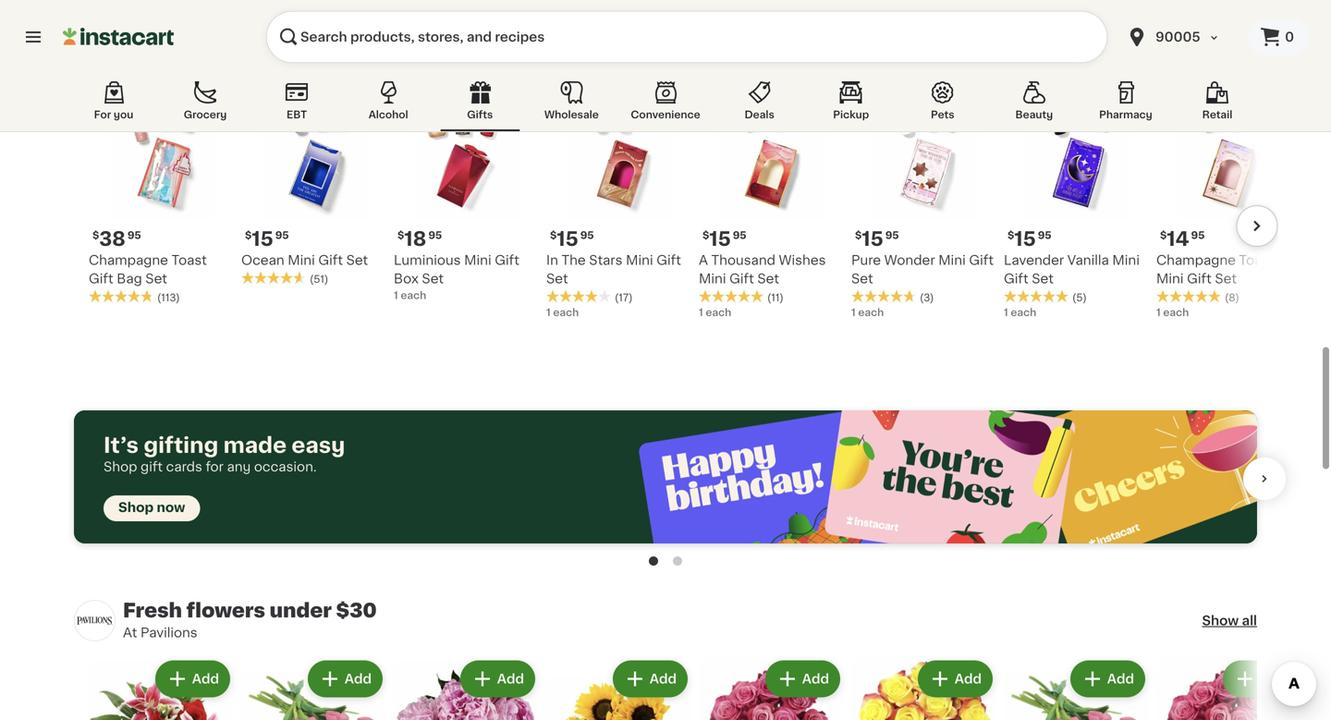 Task type: locate. For each thing, give the bounding box(es) containing it.
0 horizontal spatial gift
[[141, 460, 163, 473]]

toast inside champagne toast gift bag set
[[172, 254, 207, 267]]

15 for pure
[[862, 229, 884, 249]]

95 inside $ 18 95
[[428, 230, 442, 240]]

15 up pure
[[862, 229, 884, 249]]

1 down the box
[[394, 290, 398, 300]]

item carousel region for 2nd show all link from the top
[[53, 657, 1302, 720]]

7 95 from the left
[[1038, 230, 1052, 240]]

gift inside it's gifting made easy shop gift cards for any occasion.
[[141, 460, 163, 473]]

95 up the thousand
[[733, 230, 747, 240]]

champagne down $ 14 95
[[1157, 254, 1236, 267]]

gift
[[318, 254, 343, 267], [495, 254, 519, 267], [657, 254, 681, 267], [969, 254, 994, 267], [89, 272, 113, 285], [730, 272, 754, 285], [1004, 272, 1029, 285], [1187, 272, 1212, 285]]

Search field
[[266, 11, 1108, 63]]

gifts button
[[440, 78, 520, 131]]

pavilions image
[[74, 600, 116, 642]]

$ inside $ 14 95
[[1160, 230, 1167, 240]]

1 each down champagne toast mini gift set
[[1157, 307, 1189, 318]]

champagne up the bag
[[89, 254, 168, 267]]

2 all from the top
[[1242, 614, 1257, 627]]

1 vertical spatial item carousel region
[[53, 657, 1302, 720]]

38
[[99, 229, 126, 249]]

mini right 'luminious'
[[464, 254, 492, 267]]

1 $ 15 95 from the left
[[245, 229, 289, 249]]

2 toast from the left
[[1239, 254, 1275, 267]]

champagne for 14
[[1157, 254, 1236, 267]]

each down pure
[[858, 307, 884, 318]]

fresh
[[123, 601, 182, 620]]

beauty button
[[995, 78, 1074, 131]]

gift left lavender
[[969, 254, 994, 267]]

mini right stars
[[626, 254, 653, 267]]

1 champagne from the left
[[89, 254, 168, 267]]

15 up ocean
[[252, 229, 273, 249]]

$ 15 95 up ocean
[[245, 229, 289, 249]]

deals button
[[720, 78, 799, 131]]

toast for 14
[[1239, 254, 1275, 267]]

2 95 from the left
[[275, 230, 289, 240]]

champagne inside champagne toast mini gift set
[[1157, 254, 1236, 267]]

1 vertical spatial shop
[[118, 501, 154, 514]]

$ up lavender
[[1008, 230, 1015, 240]]

4 95 from the left
[[580, 230, 594, 240]]

item carousel region for second show all link from the bottom
[[53, 74, 1302, 377]]

None search field
[[266, 11, 1108, 63]]

champagne toast gift bag set
[[89, 254, 207, 285]]

1 horizontal spatial toast
[[1239, 254, 1275, 267]]

7 $ from the left
[[1008, 230, 1015, 240]]

1 show all link from the top
[[1202, 29, 1257, 48]]

shop down it's
[[104, 460, 137, 473]]

set inside champagne toast mini gift set
[[1215, 272, 1237, 285]]

5 95 from the left
[[733, 230, 747, 240]]

95
[[127, 230, 141, 240], [275, 230, 289, 240], [428, 230, 442, 240], [580, 230, 594, 240], [733, 230, 747, 240], [885, 230, 899, 240], [1038, 230, 1052, 240], [1191, 230, 1205, 240]]

14
[[1167, 229, 1190, 249]]

2 item carousel region from the top
[[53, 657, 1302, 720]]

champagne toast mini gift set
[[1157, 254, 1275, 285]]

shop
[[104, 460, 137, 473], [118, 501, 154, 514]]

show all
[[1202, 32, 1257, 45], [1202, 614, 1257, 627]]

1 down in
[[546, 307, 551, 318]]

in
[[546, 254, 558, 267]]

alcohol
[[369, 110, 408, 120]]

15 for a
[[709, 229, 731, 249]]

3 $ 15 95 from the left
[[703, 229, 747, 249]]

$ inside $ 38 95
[[92, 230, 99, 240]]

1 vertical spatial all
[[1242, 614, 1257, 627]]

bag
[[117, 272, 142, 285]]

1 show all from the top
[[1202, 32, 1257, 45]]

5 1 each from the left
[[1157, 307, 1189, 318]]

1 show from the top
[[1202, 32, 1239, 45]]

1 down lavender
[[1004, 307, 1008, 318]]

15 up the at the top left of page
[[557, 229, 579, 249]]

shop categories tab list
[[74, 78, 1257, 131]]

1 down champagne toast mini gift set
[[1157, 307, 1161, 318]]

$ 15 95 up lavender
[[1008, 229, 1052, 249]]

gift up works
[[246, 18, 284, 38]]

mini inside a thousand wishes mini gift set
[[699, 272, 726, 285]]

product group containing 14
[[1157, 74, 1302, 320]]

★★★★★
[[241, 272, 306, 284], [241, 272, 306, 284], [89, 290, 153, 303], [89, 290, 153, 303], [546, 290, 611, 303], [546, 290, 611, 303], [699, 290, 764, 303], [699, 290, 764, 303], [852, 290, 916, 303], [852, 290, 916, 303], [1004, 290, 1069, 303], [1004, 290, 1069, 303], [1157, 290, 1221, 303], [1157, 290, 1221, 303]]

retail
[[1203, 110, 1233, 120]]

add button
[[157, 80, 228, 113], [615, 80, 686, 113], [920, 80, 991, 113], [1072, 80, 1144, 113], [157, 662, 228, 696], [310, 662, 381, 696], [462, 662, 533, 696], [615, 662, 686, 696], [767, 662, 839, 696], [920, 662, 991, 696], [1072, 662, 1144, 696], [1225, 662, 1296, 696]]

easy
[[292, 435, 345, 456]]

item carousel region
[[53, 74, 1302, 377], [53, 657, 1302, 720]]

$ 15 95 up the at the top left of page
[[550, 229, 594, 249]]

3 1 each from the left
[[852, 307, 884, 318]]

95 for ocean mini gift set
[[275, 230, 289, 240]]

0 vertical spatial all
[[1242, 32, 1257, 45]]

each
[[401, 290, 426, 300], [553, 307, 579, 318], [706, 307, 732, 318], [858, 307, 884, 318], [1011, 307, 1037, 318], [1163, 307, 1189, 318]]

8 $ from the left
[[1160, 230, 1167, 240]]

mini down 14
[[1157, 272, 1184, 285]]

1 inside luminious mini gift box set 1 each
[[394, 290, 398, 300]]

$ inside $ 18 95
[[398, 230, 404, 240]]

0 vertical spatial show
[[1202, 32, 1239, 45]]

gift inside a thousand wishes mini gift set
[[730, 272, 754, 285]]

all
[[1242, 32, 1257, 45], [1242, 614, 1257, 627]]

95 right 18
[[428, 230, 442, 240]]

gift up (51)
[[318, 254, 343, 267]]

1 each for a thousand wishes mini gift set
[[699, 307, 732, 318]]

gift inside 'bestselling gift sets at bath & body works'
[[246, 18, 284, 38]]

$ 15 95 up the thousand
[[703, 229, 747, 249]]

flowers
[[186, 601, 265, 620]]

at down "fresh"
[[123, 626, 137, 639]]

gift down $ 14 95
[[1187, 272, 1212, 285]]

add
[[192, 90, 219, 103], [650, 90, 677, 103], [955, 90, 982, 103], [1107, 90, 1134, 103], [192, 673, 219, 685], [345, 673, 372, 685], [497, 673, 524, 685], [650, 673, 677, 685], [802, 673, 829, 685], [955, 673, 982, 685], [1107, 673, 1134, 685], [1260, 673, 1287, 685]]

gifts
[[467, 110, 493, 120]]

1 vertical spatial show
[[1202, 614, 1239, 627]]

1 all from the top
[[1242, 32, 1257, 45]]

2 at from the top
[[123, 626, 137, 639]]

0 vertical spatial gift
[[246, 18, 284, 38]]

item carousel region containing add
[[53, 657, 1302, 720]]

gift inside in the stars mini gift set
[[657, 254, 681, 267]]

product group
[[89, 74, 234, 305], [241, 74, 386, 287], [394, 74, 539, 303], [546, 74, 692, 320], [699, 74, 844, 320], [852, 74, 997, 320], [1004, 74, 1149, 320], [1157, 74, 1302, 320], [89, 657, 234, 720], [241, 657, 386, 720], [394, 657, 539, 720], [546, 657, 692, 720], [699, 657, 844, 720], [852, 657, 997, 720], [1004, 657, 1149, 720], [1157, 657, 1302, 720]]

champagne
[[89, 254, 168, 267], [1157, 254, 1236, 267]]

champagne for 38
[[89, 254, 168, 267]]

convenience button
[[624, 78, 708, 131]]

0 vertical spatial show all
[[1202, 32, 1257, 45]]

1 each for pure wonder mini gift set
[[852, 307, 884, 318]]

1 95 from the left
[[127, 230, 141, 240]]

shop inside it's gifting made easy shop gift cards for any occasion.
[[104, 460, 137, 473]]

1 for pure wonder mini gift set
[[852, 307, 856, 318]]

0 vertical spatial shop
[[104, 460, 137, 473]]

1 toast from the left
[[172, 254, 207, 267]]

6 95 from the left
[[885, 230, 899, 240]]

mini inside champagne toast mini gift set
[[1157, 272, 1184, 285]]

gift left "cards"
[[141, 460, 163, 473]]

1 each down a
[[699, 307, 732, 318]]

4 15 from the left
[[862, 229, 884, 249]]

$ up pure
[[855, 230, 862, 240]]

at
[[123, 44, 137, 57], [123, 626, 137, 639]]

5 $ 15 95 from the left
[[1008, 229, 1052, 249]]

$ up champagne toast gift bag set
[[92, 230, 99, 240]]

$ up champagne toast mini gift set
[[1160, 230, 1167, 240]]

95 up lavender
[[1038, 230, 1052, 240]]

set inside luminious mini gift box set 1 each
[[422, 272, 444, 285]]

90005 button
[[1126, 11, 1237, 63]]

95 for a thousand wishes mini gift set
[[733, 230, 747, 240]]

1 vertical spatial at
[[123, 626, 137, 639]]

$ up in
[[550, 230, 557, 240]]

0 button
[[1248, 18, 1309, 55]]

each down lavender
[[1011, 307, 1037, 318]]

1 horizontal spatial champagne
[[1157, 254, 1236, 267]]

95 right 14
[[1191, 230, 1205, 240]]

vanilla
[[1068, 254, 1109, 267]]

2 15 from the left
[[557, 229, 579, 249]]

2 show from the top
[[1202, 614, 1239, 627]]

5 15 from the left
[[1015, 229, 1036, 249]]

retail button
[[1178, 78, 1257, 131]]

$ for ocean mini gift set
[[245, 230, 252, 240]]

ocean mini gift set
[[241, 254, 368, 267]]

toast up (8)
[[1239, 254, 1275, 267]]

toast for 38
[[172, 254, 207, 267]]

gift inside champagne toast mini gift set
[[1187, 272, 1212, 285]]

15 up the thousand
[[709, 229, 731, 249]]

1 each down lavender
[[1004, 307, 1037, 318]]

toast
[[172, 254, 207, 267], [1239, 254, 1275, 267]]

$ for champagne toast mini gift set
[[1160, 230, 1167, 240]]

0 vertical spatial item carousel region
[[53, 74, 1302, 377]]

at left bath
[[123, 44, 137, 57]]

each down champagne toast mini gift set
[[1163, 307, 1189, 318]]

mini
[[288, 254, 315, 267], [464, 254, 492, 267], [626, 254, 653, 267], [939, 254, 966, 267], [1113, 254, 1140, 267], [699, 272, 726, 285], [1157, 272, 1184, 285]]

95 inside $ 14 95
[[1191, 230, 1205, 240]]

1 horizontal spatial gift
[[246, 18, 284, 38]]

sets
[[288, 18, 333, 38]]

item carousel region containing 38
[[53, 74, 1302, 377]]

for you button
[[74, 78, 153, 131]]

show for 2nd show all link from the top
[[1202, 614, 1239, 627]]

3 15 from the left
[[709, 229, 731, 249]]

(3)
[[920, 293, 934, 303]]

each down a
[[706, 307, 732, 318]]

15 up lavender
[[1015, 229, 1036, 249]]

cards
[[166, 460, 202, 473]]

$ 15 95 for ocean
[[245, 229, 289, 249]]

1 each inside product 'group'
[[1157, 307, 1189, 318]]

wholesale button
[[532, 78, 611, 131]]

gift
[[246, 18, 284, 38], [141, 460, 163, 473]]

90005 button
[[1115, 11, 1248, 63]]

$ up ocean
[[245, 230, 252, 240]]

luminious
[[394, 254, 461, 267]]

mini right vanilla
[[1113, 254, 1140, 267]]

champagne inside champagne toast gift bag set
[[89, 254, 168, 267]]

1 for in the stars mini gift set
[[546, 307, 551, 318]]

1 each down in
[[546, 307, 579, 318]]

the
[[562, 254, 586, 267]]

1 1 each from the left
[[546, 307, 579, 318]]

2 champagne from the left
[[1157, 254, 1236, 267]]

toast up (113)
[[172, 254, 207, 267]]

each for in the stars mini gift set
[[553, 307, 579, 318]]

$
[[92, 230, 99, 240], [245, 230, 252, 240], [398, 230, 404, 240], [550, 230, 557, 240], [703, 230, 709, 240], [855, 230, 862, 240], [1008, 230, 1015, 240], [1160, 230, 1167, 240]]

2 $ from the left
[[245, 230, 252, 240]]

$ for luminious mini gift box set
[[398, 230, 404, 240]]

show all link
[[1202, 29, 1257, 48], [1202, 612, 1257, 630]]

grocery
[[184, 110, 227, 120]]

0 horizontal spatial champagne
[[89, 254, 168, 267]]

under
[[270, 601, 332, 620]]

0 horizontal spatial toast
[[172, 254, 207, 267]]

8 95 from the left
[[1191, 230, 1205, 240]]

2 $ 15 95 from the left
[[550, 229, 594, 249]]

$ 15 95 for in
[[550, 229, 594, 249]]

gift left a
[[657, 254, 681, 267]]

(51)
[[310, 274, 329, 284]]

1 each down pure
[[852, 307, 884, 318]]

1 vertical spatial show all link
[[1202, 612, 1257, 630]]

each down the box
[[401, 290, 426, 300]]

0 vertical spatial at
[[123, 44, 137, 57]]

4 1 each from the left
[[1004, 307, 1037, 318]]

4 $ from the left
[[550, 230, 557, 240]]

1 vertical spatial gift
[[141, 460, 163, 473]]

3 $ from the left
[[398, 230, 404, 240]]

1 item carousel region from the top
[[53, 74, 1302, 377]]

2 show all link from the top
[[1202, 612, 1257, 630]]

0 vertical spatial show all link
[[1202, 29, 1257, 48]]

shop left now
[[118, 501, 154, 514]]

5 $ from the left
[[703, 230, 709, 240]]

mini right wonder
[[939, 254, 966, 267]]

$ up 'luminious'
[[398, 230, 404, 240]]

95 up the at the top left of page
[[580, 230, 594, 240]]

1 down a
[[699, 307, 703, 318]]

95 inside $ 38 95
[[127, 230, 141, 240]]

gift down lavender
[[1004, 272, 1029, 285]]

95 up ocean
[[275, 230, 289, 240]]

95 right 38
[[127, 230, 141, 240]]

1 15 from the left
[[252, 229, 273, 249]]

$ 15 95 for a
[[703, 229, 747, 249]]

set
[[346, 254, 368, 267], [145, 272, 167, 285], [422, 272, 444, 285], [546, 272, 568, 285], [758, 272, 779, 285], [852, 272, 873, 285], [1032, 272, 1054, 285], [1215, 272, 1237, 285]]

$ for a thousand wishes mini gift set
[[703, 230, 709, 240]]

15
[[252, 229, 273, 249], [557, 229, 579, 249], [709, 229, 731, 249], [862, 229, 884, 249], [1015, 229, 1036, 249]]

1 each
[[546, 307, 579, 318], [699, 307, 732, 318], [852, 307, 884, 318], [1004, 307, 1037, 318], [1157, 307, 1189, 318]]

gift left the bag
[[89, 272, 113, 285]]

$ 15 95
[[245, 229, 289, 249], [550, 229, 594, 249], [703, 229, 747, 249], [855, 229, 899, 249], [1008, 229, 1052, 249]]

(11)
[[767, 293, 784, 303]]

3 95 from the left
[[428, 230, 442, 240]]

each down the at the top left of page
[[553, 307, 579, 318]]

4 $ 15 95 from the left
[[855, 229, 899, 249]]

1
[[394, 290, 398, 300], [546, 307, 551, 318], [699, 307, 703, 318], [852, 307, 856, 318], [1004, 307, 1008, 318], [1157, 307, 1161, 318]]

18
[[404, 229, 427, 249]]

stars
[[589, 254, 623, 267]]

6 $ from the left
[[855, 230, 862, 240]]

mini down a
[[699, 272, 726, 285]]

toast inside champagne toast mini gift set
[[1239, 254, 1275, 267]]

1 down pure
[[852, 307, 856, 318]]

ebt
[[287, 110, 307, 120]]

1 $ from the left
[[92, 230, 99, 240]]

95 up wonder
[[885, 230, 899, 240]]

gift down the thousand
[[730, 272, 754, 285]]

$ for pure wonder mini gift set
[[855, 230, 862, 240]]

set inside champagne toast gift bag set
[[145, 272, 167, 285]]

any
[[227, 460, 251, 473]]

each inside luminious mini gift box set 1 each
[[401, 290, 426, 300]]

$ 15 95 up pure
[[855, 229, 899, 249]]

bath
[[140, 44, 171, 57]]

1 vertical spatial show all
[[1202, 614, 1257, 627]]

1 at from the top
[[123, 44, 137, 57]]

2 1 each from the left
[[699, 307, 732, 318]]

$ up a
[[703, 230, 709, 240]]

gift left in
[[495, 254, 519, 267]]

set inside 'pure wonder mini gift set'
[[852, 272, 873, 285]]

15 for ocean
[[252, 229, 273, 249]]



Task type: describe. For each thing, give the bounding box(es) containing it.
at inside fresh flowers under $30 at pavilions
[[123, 626, 137, 639]]

$ for in the stars mini gift set
[[550, 230, 557, 240]]

each for lavender vanilla mini gift set
[[1011, 307, 1037, 318]]

95 for lavender vanilla mini gift set
[[1038, 230, 1052, 240]]

(113)
[[157, 293, 180, 303]]

at inside 'bestselling gift sets at bath & body works'
[[123, 44, 137, 57]]

95 for in the stars mini gift set
[[580, 230, 594, 240]]

instacart image
[[63, 26, 174, 48]]

&
[[174, 44, 184, 57]]

wonder
[[885, 254, 935, 267]]

gift inside luminious mini gift box set 1 each
[[495, 254, 519, 267]]

each for a thousand wishes mini gift set
[[706, 307, 732, 318]]

carousel region
[[67, 407, 1286, 571]]

pharmacy button
[[1086, 78, 1166, 131]]

pickup
[[833, 110, 869, 120]]

in the stars mini gift set
[[546, 254, 681, 285]]

pure
[[852, 254, 881, 267]]

mini inside 'pure wonder mini gift set'
[[939, 254, 966, 267]]

$ for champagne toast gift bag set
[[92, 230, 99, 240]]

0
[[1285, 31, 1294, 43]]

wishes
[[779, 254, 826, 267]]

each for champagne toast mini gift set
[[1163, 307, 1189, 318]]

$ 15 95 for pure
[[855, 229, 899, 249]]

box
[[394, 272, 419, 285]]

2 show all from the top
[[1202, 614, 1257, 627]]

deals
[[745, 110, 775, 120]]

pickup button
[[812, 78, 891, 131]]

1 each for in the stars mini gift set
[[546, 307, 579, 318]]

bestselling
[[123, 18, 242, 38]]

mini inside lavender vanilla mini gift set
[[1113, 254, 1140, 267]]

grocery button
[[166, 78, 245, 131]]

you
[[114, 110, 133, 120]]

pets
[[931, 110, 955, 120]]

$ 14 95
[[1160, 229, 1205, 249]]

mini inside in the stars mini gift set
[[626, 254, 653, 267]]

alcohol button
[[349, 78, 428, 131]]

fresh flowers under $30 at pavilions
[[123, 601, 377, 639]]

(17)
[[615, 293, 633, 303]]

add button inside product 'group'
[[157, 80, 228, 113]]

95 for pure wonder mini gift set
[[885, 230, 899, 240]]

1 each for champagne toast mini gift set
[[1157, 307, 1189, 318]]

gift inside lavender vanilla mini gift set
[[1004, 272, 1029, 285]]

$ 15 95 for lavender
[[1008, 229, 1052, 249]]

set inside in the stars mini gift set
[[546, 272, 568, 285]]

$ for lavender vanilla mini gift set
[[1008, 230, 1015, 240]]

each for pure wonder mini gift set
[[858, 307, 884, 318]]

set inside lavender vanilla mini gift set
[[1032, 272, 1054, 285]]

for you
[[94, 110, 133, 120]]

thousand
[[711, 254, 776, 267]]

90005
[[1156, 31, 1201, 43]]

body
[[188, 44, 222, 57]]

mini inside luminious mini gift box set 1 each
[[464, 254, 492, 267]]

product group containing 18
[[394, 74, 539, 303]]

(8)
[[1225, 293, 1240, 303]]

pure wonder mini gift set
[[852, 254, 994, 285]]

occasion.
[[254, 460, 317, 473]]

now
[[157, 501, 185, 514]]

lavender
[[1004, 254, 1064, 267]]

it's
[[104, 435, 139, 456]]

set inside a thousand wishes mini gift set
[[758, 272, 779, 285]]

gifting
[[144, 435, 218, 456]]

show for second show all link from the bottom
[[1202, 32, 1239, 45]]

1 for champagne toast mini gift set
[[1157, 307, 1161, 318]]

15 for in
[[557, 229, 579, 249]]

$ 38 95
[[92, 229, 141, 249]]

for
[[206, 460, 224, 473]]

bestselling gift sets at bath & body works
[[123, 18, 333, 57]]

wholesale
[[544, 110, 599, 120]]

gift inside champagne toast gift bag set
[[89, 272, 113, 285]]

luminious mini gift box set 1 each
[[394, 254, 519, 300]]

mini up (51)
[[288, 254, 315, 267]]

made
[[223, 435, 287, 456]]

add inside button
[[192, 90, 219, 103]]

ebt button
[[257, 78, 337, 131]]

$ 18 95
[[398, 229, 442, 249]]

pavilions
[[140, 626, 198, 639]]

95 for champagne toast mini gift set
[[1191, 230, 1205, 240]]

15 for lavender
[[1015, 229, 1036, 249]]

(5)
[[1073, 293, 1087, 303]]

pharmacy
[[1099, 110, 1153, 120]]

a
[[699, 254, 708, 267]]

1 for a thousand wishes mini gift set
[[699, 307, 703, 318]]

95 for champagne toast gift bag set
[[127, 230, 141, 240]]

product group containing 38
[[89, 74, 234, 305]]

convenience
[[631, 110, 700, 120]]

for
[[94, 110, 111, 120]]

beauty
[[1016, 110, 1053, 120]]

$30
[[336, 601, 377, 620]]

1 for lavender vanilla mini gift set
[[1004, 307, 1008, 318]]

works
[[226, 44, 266, 57]]

lavender vanilla mini gift set
[[1004, 254, 1140, 285]]

95 for luminious mini gift box set
[[428, 230, 442, 240]]

a thousand wishes mini gift set
[[699, 254, 826, 285]]

1 each for lavender vanilla mini gift set
[[1004, 307, 1037, 318]]

ocean
[[241, 254, 284, 267]]

it's gifting made easy shop gift cards for any occasion.
[[104, 435, 345, 473]]

pets button
[[903, 78, 983, 131]]

gift inside 'pure wonder mini gift set'
[[969, 254, 994, 267]]

shop now
[[118, 501, 185, 514]]



Task type: vqa. For each thing, say whether or not it's contained in the screenshot.
24
no



